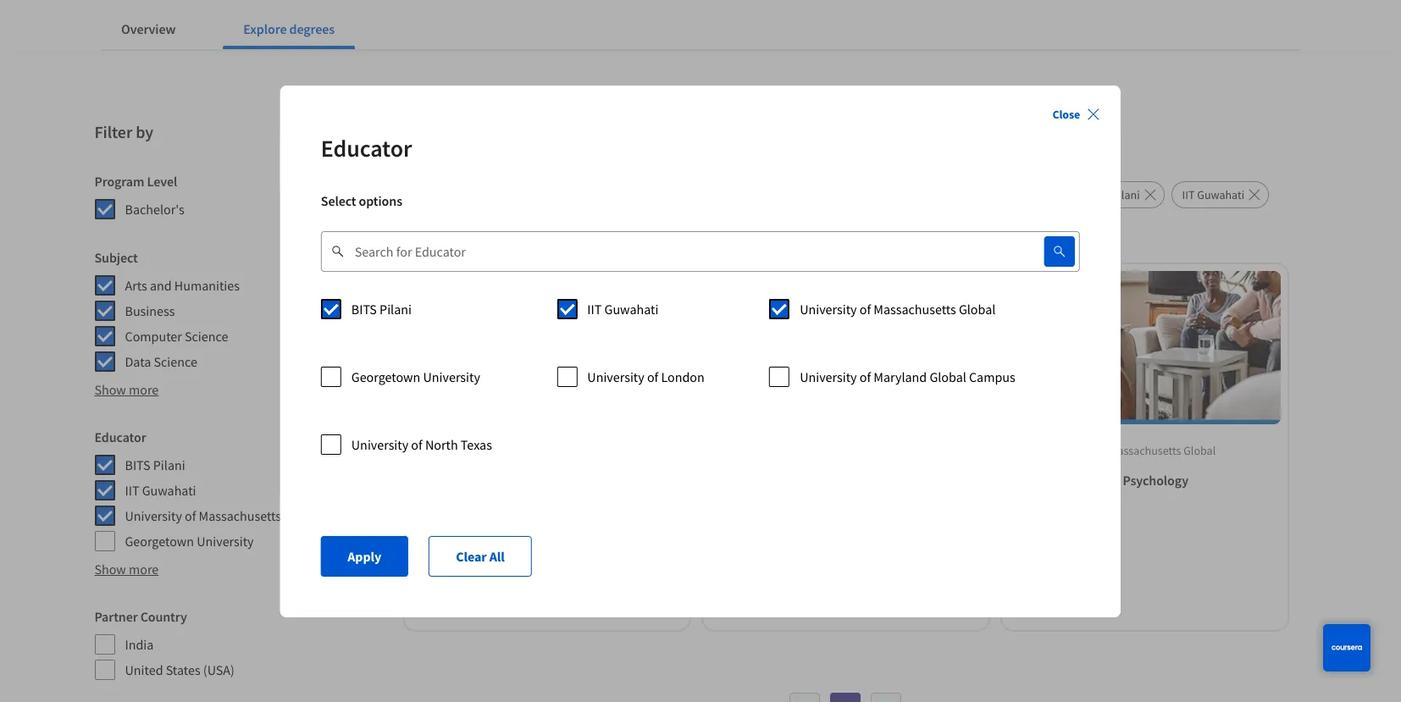Task type: describe. For each thing, give the bounding box(es) containing it.
iit guwahati inside select educator options element
[[587, 300, 659, 317]]

program level group
[[94, 171, 321, 220]]

psychology
[[1123, 472, 1188, 489]]

university inside button
[[408, 221, 458, 236]]

educator group
[[94, 427, 321, 552]]

global inside button
[[547, 221, 579, 236]]

massachusetts inside "university of massachusetts global" button
[[473, 221, 545, 236]]

subject
[[94, 249, 138, 266]]

show more for georgetown university
[[94, 561, 159, 578]]

subject group
[[94, 247, 321, 373]]

show for data
[[94, 381, 126, 398]]

bachelor
[[1015, 472, 1067, 489]]

bachelor of arts in psychology link
[[1015, 470, 1274, 490]]

university of london
[[587, 368, 705, 385]]

university of massachusetts global inside button
[[408, 221, 579, 236]]

clear for clear all
[[621, 221, 646, 236]]

1 vertical spatial computer
[[565, 505, 615, 520]]

global inside educator group
[[284, 508, 321, 524]]

all
[[649, 221, 661, 236]]

humanities
[[174, 277, 240, 294]]

3
[[397, 120, 409, 151]]

educator dialog
[[280, 85, 1121, 617]]

university of massachusetts global inside educator group
[[125, 508, 321, 524]]

university of massachusetts global button
[[397, 215, 604, 242]]

results
[[414, 120, 482, 151]]

in
[[1109, 472, 1120, 489]]

more for georgetown
[[129, 561, 159, 578]]

close
[[1053, 106, 1080, 122]]

show more for data science
[[94, 381, 159, 398]]

theoretical
[[577, 522, 634, 537]]

tab list containing overview
[[101, 8, 382, 49]]

bachelor of arts in psychology
[[1015, 472, 1188, 489]]

educator inside dialog
[[321, 133, 412, 163]]

university of maryland global campus
[[800, 368, 1016, 385]]

bachelor's
[[125, 201, 184, 218]]

explore degrees button
[[223, 8, 355, 49]]

massachusetts inside educator group
[[199, 508, 281, 524]]

educator inside group
[[94, 429, 146, 446]]

options
[[359, 192, 402, 209]]

clear for clear all
[[456, 548, 487, 565]]

explore degrees
[[243, 20, 335, 37]]

texas
[[461, 436, 492, 453]]

iit guwahati inside button
[[1182, 187, 1245, 203]]

georgetown university inside select educator options element
[[351, 368, 480, 385]]

science inside algorithms, computer programming, problem solving, theoretical computer science
[[470, 539, 508, 554]]

bits pilani inside select educator options element
[[351, 300, 412, 317]]

1 horizontal spatial arts
[[1084, 472, 1106, 489]]

show for georgetown
[[94, 561, 126, 578]]

iit inside educator group
[[125, 482, 139, 499]]

north
[[425, 436, 458, 453]]

bits inside educator group
[[125, 457, 151, 474]]

pilani inside bits pilani button
[[1112, 187, 1140, 203]]

programming,
[[417, 522, 488, 537]]

select educator options element
[[321, 292, 1080, 495]]

massachusetts inside select educator options element
[[874, 300, 956, 317]]

science for computer science
[[185, 328, 228, 345]]

algorithms, computer programming, problem solving, theoretical computer science
[[417, 505, 634, 554]]

partner country
[[94, 608, 187, 625]]

credit eligible
[[438, 576, 507, 591]]

of inside button
[[460, 221, 470, 236]]

computer science
[[125, 328, 228, 345]]

science for data science
[[154, 353, 197, 370]]

2 vertical spatial computer
[[417, 539, 467, 554]]

guwahati inside educator group
[[142, 482, 196, 499]]

(usa)
[[203, 662, 235, 679]]

country
[[140, 608, 187, 625]]

georgetown university inside educator group
[[125, 533, 254, 550]]

bits inside select educator options element
[[351, 300, 377, 317]]

apply button
[[321, 536, 409, 577]]

credit
[[438, 576, 468, 591]]

overview button
[[101, 8, 196, 49]]

overview
[[121, 20, 176, 37]]

show more button for data
[[94, 380, 159, 400]]

arts inside subject "group"
[[125, 277, 147, 294]]

states
[[166, 662, 200, 679]]

level
[[147, 173, 177, 190]]

show more button for georgetown
[[94, 559, 159, 580]]

business
[[125, 302, 175, 319]]



Task type: vqa. For each thing, say whether or not it's contained in the screenshot.
Tuition & financing link
no



Task type: locate. For each thing, give the bounding box(es) containing it.
explore
[[243, 20, 287, 37]]

1 horizontal spatial educator
[[321, 133, 412, 163]]

computer down the business
[[125, 328, 182, 345]]

show more button down data
[[94, 380, 159, 400]]

global
[[547, 221, 579, 236], [959, 300, 996, 317], [930, 368, 967, 385], [1183, 443, 1216, 458], [284, 508, 321, 524]]

guwahati
[[1197, 187, 1245, 203], [605, 300, 659, 317], [142, 482, 196, 499]]

georgetown up university of north texas
[[351, 368, 421, 385]]

1 show more from the top
[[94, 381, 159, 398]]

1 vertical spatial georgetown university
[[125, 533, 254, 550]]

of inside educator group
[[185, 508, 196, 524]]

bits pilani inside button
[[1087, 187, 1140, 203]]

computer up 'theoretical'
[[565, 505, 615, 520]]

united states (usa)
[[125, 662, 235, 679]]

0 vertical spatial iit guwahati
[[1182, 187, 1245, 203]]

london
[[661, 368, 705, 385]]

bits pilani
[[1087, 187, 1140, 203], [351, 300, 412, 317], [446, 443, 499, 458], [125, 457, 185, 474]]

iit guwahati inside educator group
[[125, 482, 196, 499]]

1 horizontal spatial georgetown university
[[351, 368, 480, 385]]

arts and humanities
[[125, 277, 240, 294]]

1 horizontal spatial clear
[[621, 221, 646, 236]]

solving,
[[535, 522, 575, 537]]

problem
[[491, 522, 533, 537]]

university of massachusetts global
[[408, 221, 579, 236], [800, 300, 996, 317], [1044, 443, 1216, 458], [125, 508, 321, 524]]

by
[[136, 121, 153, 142]]

educator
[[321, 133, 412, 163], [94, 429, 146, 446]]

show
[[94, 381, 126, 398], [94, 561, 126, 578]]

0 vertical spatial more
[[129, 381, 159, 398]]

filter
[[94, 121, 132, 142]]

united
[[125, 662, 163, 679]]

university of north texas
[[351, 436, 492, 453]]

filter by
[[94, 121, 153, 142]]

1 horizontal spatial computer
[[417, 539, 467, 554]]

program
[[94, 173, 144, 190]]

educator down data
[[94, 429, 146, 446]]

0 vertical spatial show
[[94, 381, 126, 398]]

georgetown university up university of north texas
[[351, 368, 480, 385]]

georgetown university
[[351, 368, 480, 385], [125, 533, 254, 550]]

massachusetts
[[473, 221, 545, 236], [874, 300, 956, 317], [1109, 443, 1181, 458], [199, 508, 281, 524]]

guwahati inside button
[[1197, 187, 1245, 203]]

0 horizontal spatial georgetown university
[[125, 533, 254, 550]]

show up partner
[[94, 561, 126, 578]]

show more up partner
[[94, 561, 159, 578]]

pilani inside select educator options element
[[380, 300, 412, 317]]

data science
[[125, 353, 197, 370]]

0 vertical spatial georgetown
[[351, 368, 421, 385]]

arts
[[125, 277, 147, 294], [1084, 472, 1106, 489]]

0 horizontal spatial iit
[[125, 482, 139, 499]]

partner
[[94, 608, 138, 625]]

2 vertical spatial science
[[470, 539, 508, 554]]

0 horizontal spatial georgetown
[[125, 533, 194, 550]]

clear all
[[621, 221, 661, 236]]

more up partner country
[[129, 561, 159, 578]]

2 more from the top
[[129, 561, 159, 578]]

0 vertical spatial science
[[185, 328, 228, 345]]

india
[[125, 636, 154, 653]]

2 show from the top
[[94, 561, 126, 578]]

tab list
[[101, 8, 382, 49]]

2 vertical spatial iit
[[125, 482, 139, 499]]

0 vertical spatial show more button
[[94, 380, 159, 400]]

guwahati inside select educator options element
[[605, 300, 659, 317]]

eligible
[[470, 576, 507, 591]]

data
[[125, 353, 151, 370]]

show more
[[94, 381, 159, 398], [94, 561, 159, 578]]

iit guwahati button
[[1171, 181, 1269, 208]]

science down the computer science
[[154, 353, 197, 370]]

bits pilani button
[[1076, 181, 1165, 208]]

0 horizontal spatial educator
[[94, 429, 146, 446]]

1 vertical spatial show more
[[94, 561, 159, 578]]

more
[[129, 381, 159, 398], [129, 561, 159, 578]]

bits
[[1087, 187, 1110, 203], [351, 300, 377, 317], [446, 443, 468, 458], [125, 457, 151, 474]]

0 vertical spatial guwahati
[[1197, 187, 1245, 203]]

2 horizontal spatial computer
[[565, 505, 615, 520]]

university of massachusetts global inside select educator options element
[[800, 300, 996, 317]]

0 horizontal spatial guwahati
[[142, 482, 196, 499]]

2 show more button from the top
[[94, 559, 159, 580]]

science down problem
[[470, 539, 508, 554]]

clear
[[621, 221, 646, 236], [456, 548, 487, 565]]

0 horizontal spatial iit guwahati
[[125, 482, 196, 499]]

1 more from the top
[[129, 381, 159, 398]]

pilani
[[1112, 187, 1140, 203], [380, 300, 412, 317], [471, 443, 499, 458], [153, 457, 185, 474]]

clear all button
[[611, 215, 671, 242]]

0 vertical spatial arts
[[125, 277, 147, 294]]

2 show more from the top
[[94, 561, 159, 578]]

2 horizontal spatial iit
[[1182, 187, 1195, 203]]

educator up the select options
[[321, 133, 412, 163]]

bits pilani inside educator group
[[125, 457, 185, 474]]

select options
[[321, 192, 402, 209]]

1 horizontal spatial iit guwahati
[[587, 300, 659, 317]]

show more button
[[94, 380, 159, 400], [94, 559, 159, 580]]

science
[[185, 328, 228, 345], [154, 353, 197, 370], [470, 539, 508, 554]]

close button
[[1046, 99, 1108, 129]]

computer down programming, at the left bottom of page
[[417, 539, 467, 554]]

1 vertical spatial educator
[[94, 429, 146, 446]]

1 vertical spatial guwahati
[[605, 300, 659, 317]]

search image
[[1053, 244, 1067, 258]]

and
[[150, 277, 172, 294]]

1 vertical spatial science
[[154, 353, 197, 370]]

1 vertical spatial show more button
[[94, 559, 159, 580]]

1 horizontal spatial iit
[[587, 300, 602, 317]]

apply
[[348, 548, 382, 565]]

computer inside subject "group"
[[125, 328, 182, 345]]

georgetown inside educator group
[[125, 533, 194, 550]]

bits inside button
[[1087, 187, 1110, 203]]

show down data
[[94, 381, 126, 398]]

arts left the in at the bottom of the page
[[1084, 472, 1106, 489]]

1 vertical spatial georgetown
[[125, 533, 194, 550]]

pilani inside educator group
[[153, 457, 185, 474]]

1 vertical spatial iit guwahati
[[587, 300, 659, 317]]

iit guwahati
[[1182, 187, 1245, 203], [587, 300, 659, 317], [125, 482, 196, 499]]

algorithms,
[[505, 505, 562, 520]]

show more down data
[[94, 381, 159, 398]]

2 horizontal spatial guwahati
[[1197, 187, 1245, 203]]

select
[[321, 192, 356, 209]]

georgetown up country in the left bottom of the page
[[125, 533, 194, 550]]

0 horizontal spatial arts
[[125, 277, 147, 294]]

science down humanities at the left of page
[[185, 328, 228, 345]]

maryland
[[874, 368, 927, 385]]

2 vertical spatial guwahati
[[142, 482, 196, 499]]

Search by keyword search field
[[355, 231, 1004, 272]]

0 horizontal spatial computer
[[125, 328, 182, 345]]

iit
[[1182, 187, 1195, 203], [587, 300, 602, 317], [125, 482, 139, 499]]

0 vertical spatial computer
[[125, 328, 182, 345]]

1 horizontal spatial georgetown
[[351, 368, 421, 385]]

partner country group
[[94, 607, 321, 681]]

1 show from the top
[[94, 381, 126, 398]]

iit inside button
[[1182, 187, 1195, 203]]

program level
[[94, 173, 177, 190]]

2 horizontal spatial iit guwahati
[[1182, 187, 1245, 203]]

1 vertical spatial show
[[94, 561, 126, 578]]

computer
[[125, 328, 182, 345], [565, 505, 615, 520], [417, 539, 467, 554]]

0 vertical spatial clear
[[621, 221, 646, 236]]

degrees
[[289, 20, 335, 37]]

more for data
[[129, 381, 159, 398]]

1 vertical spatial clear
[[456, 548, 487, 565]]

arts left and
[[125, 277, 147, 294]]

2 vertical spatial iit guwahati
[[125, 482, 196, 499]]

1 show more button from the top
[[94, 380, 159, 400]]

iit inside select educator options element
[[587, 300, 602, 317]]

clear all button
[[429, 536, 532, 577]]

georgetown
[[351, 368, 421, 385], [125, 533, 194, 550]]

1 vertical spatial arts
[[1084, 472, 1106, 489]]

clear inside the educator dialog
[[456, 548, 487, 565]]

campus
[[969, 368, 1016, 385]]

all
[[490, 548, 505, 565]]

of
[[460, 221, 470, 236], [860, 300, 871, 317], [647, 368, 659, 385], [860, 368, 871, 385], [411, 436, 423, 453], [1097, 443, 1106, 458], [1069, 472, 1081, 489], [185, 508, 196, 524]]

show more button up partner
[[94, 559, 159, 580]]

0 vertical spatial show more
[[94, 381, 159, 398]]

3 results
[[397, 120, 482, 151]]

clear all
[[456, 548, 505, 565]]

georgetown university up country in the left bottom of the page
[[125, 533, 254, 550]]

0 horizontal spatial clear
[[456, 548, 487, 565]]

1 vertical spatial iit
[[587, 300, 602, 317]]

university
[[408, 221, 458, 236], [800, 300, 857, 317], [423, 368, 480, 385], [587, 368, 645, 385], [800, 368, 857, 385], [351, 436, 409, 453], [1044, 443, 1094, 458], [125, 508, 182, 524], [197, 533, 254, 550]]

1 vertical spatial more
[[129, 561, 159, 578]]

0 vertical spatial georgetown university
[[351, 368, 480, 385]]

0 vertical spatial educator
[[321, 133, 412, 163]]

georgetown inside select educator options element
[[351, 368, 421, 385]]

0 vertical spatial iit
[[1182, 187, 1195, 203]]

1 horizontal spatial guwahati
[[605, 300, 659, 317]]

more down data
[[129, 381, 159, 398]]



